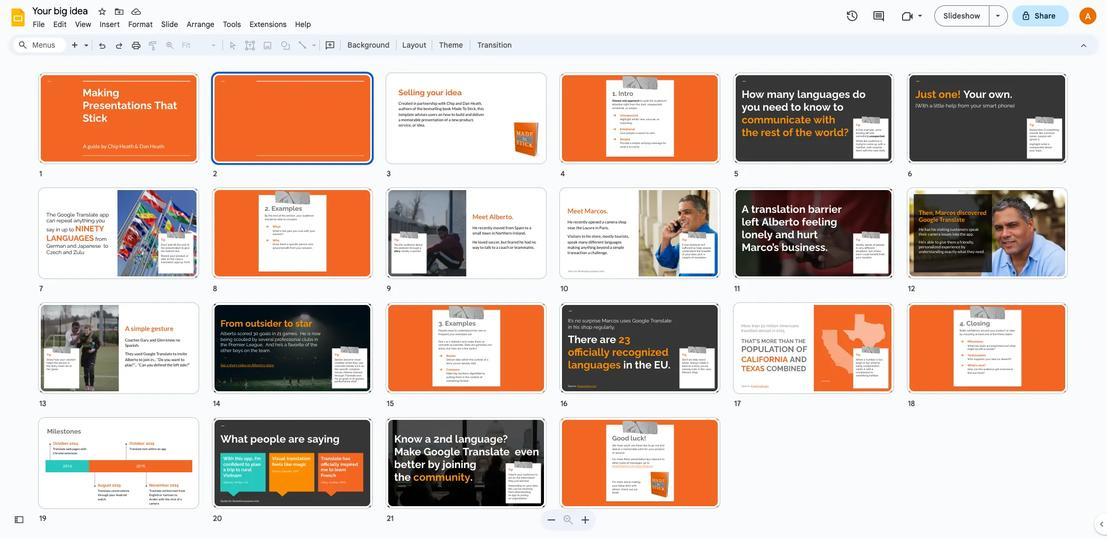Task type: describe. For each thing, give the bounding box(es) containing it.
format menu item
[[124, 18, 157, 31]]

file menu item
[[29, 18, 49, 31]]

slideshow button
[[935, 5, 990, 27]]

arrange menu item
[[183, 18, 219, 31]]

add
[[596, 205, 616, 219]]

help menu item
[[291, 18, 315, 31]]

share
[[1035, 11, 1056, 21]]

insert image image
[[262, 38, 274, 52]]

format
[[128, 20, 153, 29]]

slideshow
[[944, 11, 981, 21]]

extensions menu item
[[245, 18, 291, 31]]

edit menu item
[[49, 18, 71, 31]]

main toolbar
[[66, 37, 517, 53]]

menu bar banner
[[0, 0, 1108, 540]]

theme
[[439, 40, 463, 50]]

presentation options image
[[996, 15, 1001, 17]]

Zoom text field
[[180, 38, 210, 52]]

theme button
[[435, 37, 468, 53]]

click to add new slide
[[551, 205, 672, 219]]

edit
[[53, 20, 67, 29]]

increase thumbnail size image
[[579, 514, 592, 527]]

Zoom field
[[179, 38, 221, 53]]

slide menu item
[[157, 18, 183, 31]]

click to add new slide application
[[0, 0, 1108, 540]]

help
[[295, 20, 311, 29]]

shape image
[[280, 38, 292, 52]]

new
[[620, 205, 642, 219]]



Task type: vqa. For each thing, say whether or not it's contained in the screenshot.
"Duration" element
no



Task type: locate. For each thing, give the bounding box(es) containing it.
share button
[[1013, 5, 1070, 27]]

extensions
[[250, 20, 287, 29]]

Rename text field
[[29, 4, 94, 17]]

background button
[[343, 37, 395, 53]]

Menus field
[[13, 38, 66, 52]]

navigation
[[0, 60, 1108, 540]]

tools menu item
[[219, 18, 245, 31]]

insert
[[100, 20, 120, 29]]

transition button
[[473, 37, 517, 53]]

layout
[[403, 40, 427, 50]]

Star checkbox
[[95, 4, 110, 19]]

to
[[581, 205, 593, 219]]

menu bar
[[29, 14, 315, 31]]

slide
[[161, 20, 178, 29]]

reset thumbnail size image
[[562, 514, 575, 527]]

view menu item
[[71, 18, 96, 31]]

background
[[348, 40, 390, 50]]

toolbar
[[541, 510, 596, 531]]

layout button
[[399, 37, 430, 53]]

arrange
[[187, 20, 215, 29]]

menu bar inside menu bar banner
[[29, 14, 315, 31]]

file
[[33, 20, 45, 29]]

tools
[[223, 20, 241, 29]]

insert menu item
[[96, 18, 124, 31]]

click
[[551, 205, 578, 219]]

slide
[[645, 205, 672, 219]]

menu bar containing file
[[29, 14, 315, 31]]

transition
[[478, 40, 512, 50]]

new slide with layout image
[[82, 38, 89, 42]]

decrease thumbnail size image
[[545, 514, 558, 527]]

view
[[75, 20, 91, 29]]



